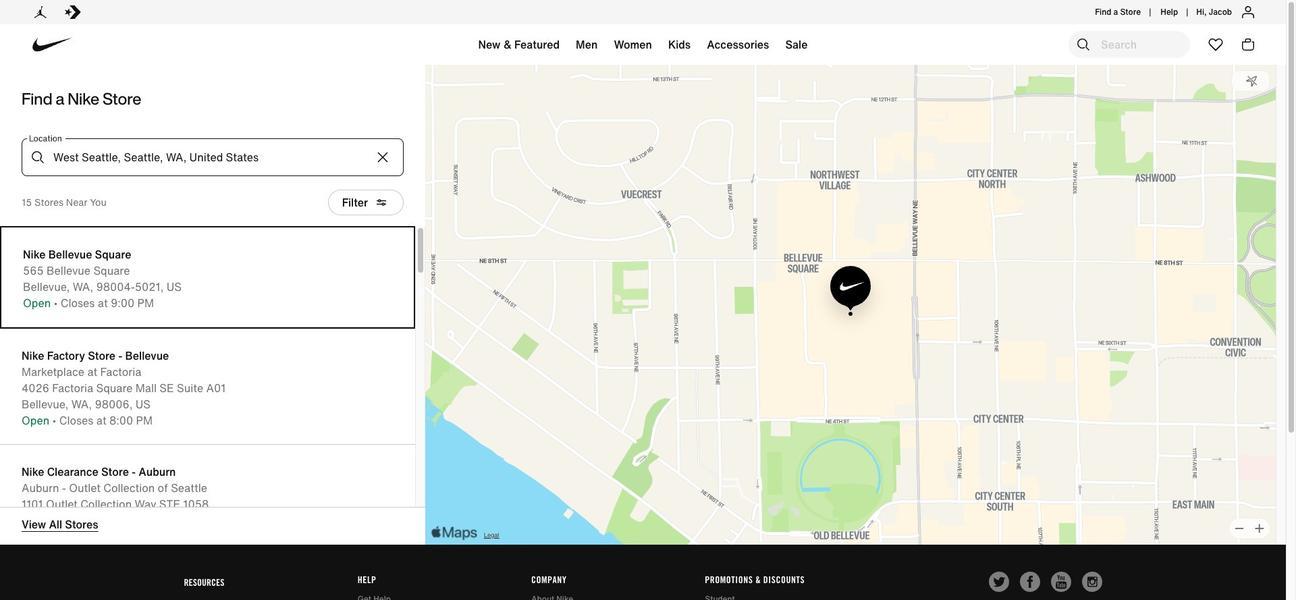 Task type: vqa. For each thing, say whether or not it's contained in the screenshot.
Jordan 'Icon'
yes



Task type: describe. For each thing, give the bounding box(es) containing it.
youtube image
[[1051, 572, 1071, 592]]

favorites image
[[1208, 36, 1224, 53]]

facebook image
[[1020, 572, 1040, 592]]

hi, jacob. account & favorites element
[[1197, 6, 1233, 18]]

converse image
[[65, 4, 81, 20]]

twitter image
[[989, 572, 1009, 592]]



Task type: locate. For each thing, give the bounding box(es) containing it.
Search Products text field
[[1069, 31, 1191, 58]]

nike home page image
[[26, 18, 79, 71]]

jordan image
[[32, 4, 49, 20]]

None search field
[[46, 138, 404, 176]]

open search modal image
[[1076, 36, 1092, 53]]

menu bar
[[230, 27, 1057, 68]]

instagram image
[[1082, 572, 1103, 592]]



